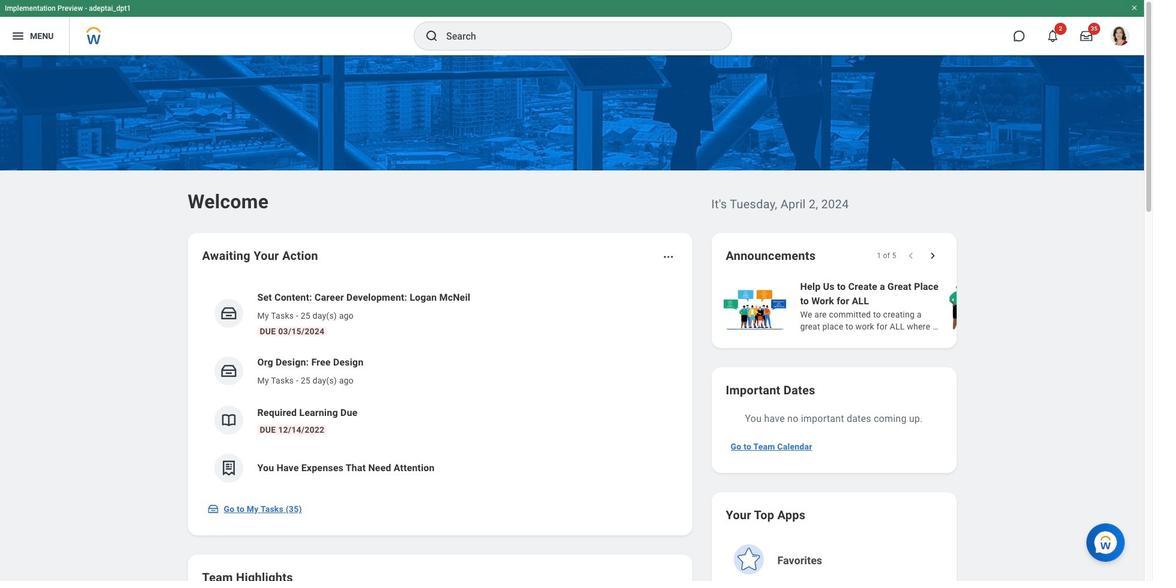 Task type: locate. For each thing, give the bounding box(es) containing it.
list
[[721, 279, 1154, 334], [202, 281, 678, 493]]

banner
[[0, 0, 1145, 55]]

1 horizontal spatial list
[[721, 279, 1154, 334]]

status
[[877, 251, 897, 261]]

0 horizontal spatial inbox image
[[207, 504, 219, 516]]

inbox image
[[220, 362, 238, 380], [207, 504, 219, 516]]

0 vertical spatial inbox image
[[220, 362, 238, 380]]

book open image
[[220, 412, 238, 430]]

notifications large image
[[1047, 30, 1059, 42]]

1 horizontal spatial inbox image
[[220, 362, 238, 380]]

search image
[[425, 29, 439, 43]]

main content
[[0, 55, 1154, 582]]



Task type: vqa. For each thing, say whether or not it's contained in the screenshot.
Search Workday SEARCH FIELD
yes



Task type: describe. For each thing, give the bounding box(es) containing it.
0 horizontal spatial list
[[202, 281, 678, 493]]

dashboard expenses image
[[220, 460, 238, 478]]

chevron left small image
[[905, 250, 917, 262]]

Search Workday  search field
[[446, 23, 707, 49]]

inbox image
[[220, 305, 238, 323]]

close environment banner image
[[1131, 4, 1139, 11]]

related actions image
[[662, 251, 674, 263]]

1 vertical spatial inbox image
[[207, 504, 219, 516]]

chevron right small image
[[927, 250, 939, 262]]

profile logan mcneil image
[[1111, 26, 1130, 48]]

inbox large image
[[1081, 30, 1093, 42]]

justify image
[[11, 29, 25, 43]]



